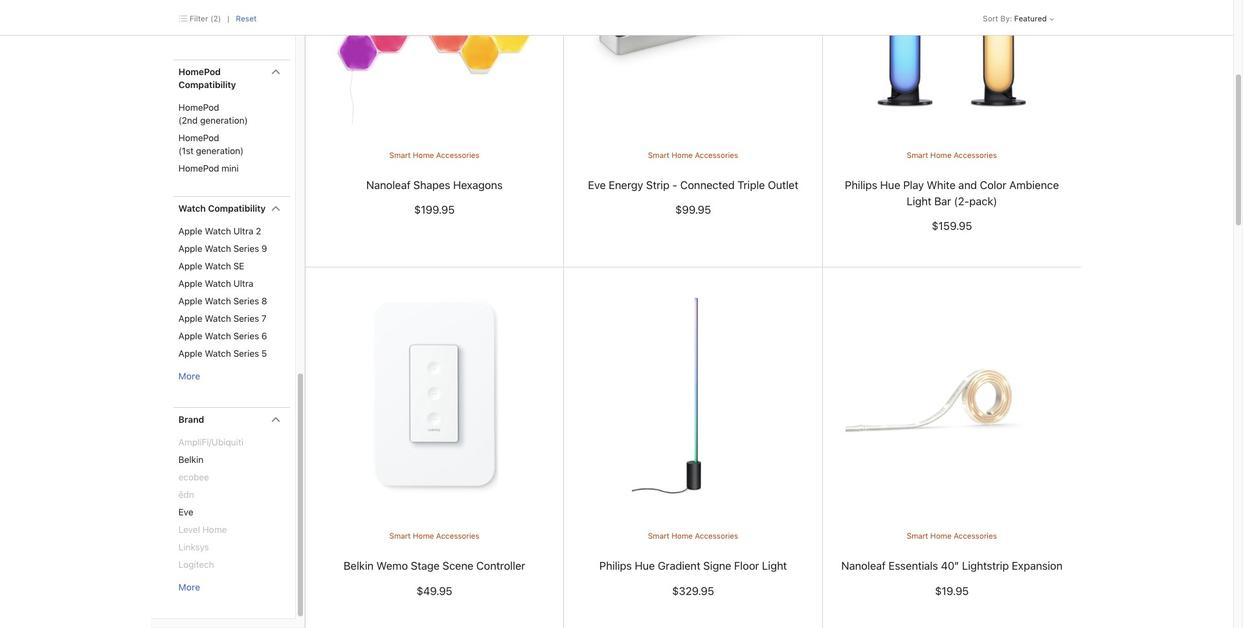 Task type: locate. For each thing, give the bounding box(es) containing it.
1 more from the top
[[178, 371, 200, 381]]

home up gradient
[[672, 532, 693, 541]]

outlet
[[768, 179, 798, 192]]

8
[[261, 296, 267, 306]]

1 vertical spatial chevrondown image
[[271, 204, 280, 213]]

watch down apple watch series 7
[[205, 331, 231, 341]]

apple watch series 6
[[178, 331, 267, 341]]

4 apple from the top
[[178, 278, 202, 289]]

after image
[[1047, 14, 1055, 23]]

2 more button from the top
[[173, 576, 205, 599]]

compatibility
[[178, 80, 236, 90], [208, 203, 266, 214]]

1 vertical spatial hue
[[635, 560, 655, 573]]

1 horizontal spatial belkin
[[344, 560, 374, 573]]

series
[[233, 243, 259, 254], [233, 296, 259, 306], [233, 313, 259, 324], [233, 331, 259, 341], [233, 348, 259, 359]]

light
[[907, 195, 932, 208], [762, 560, 787, 573]]

1 apple from the top
[[178, 226, 202, 236]]

smart home accessories up 'philips hue gradient signe floor light' link
[[648, 532, 738, 541]]

$19.95
[[935, 585, 969, 598]]

sort by: featured
[[983, 14, 1047, 23]]

series for 5
[[233, 348, 259, 359]]

nanoleaf left essentials on the right of page
[[841, 560, 886, 573]]

2 vertical spatial chevrondown image
[[271, 415, 280, 424]]

1 horizontal spatial hue
[[880, 179, 900, 192]]

nanoleaf left shapes
[[366, 179, 411, 192]]

philips inside philips hue play white and color ambience light bar (2-pack)
[[845, 179, 877, 192]]

homepod up (1st generation)
[[178, 133, 219, 143]]

smart up nanoleaf shapes hexagons
[[389, 151, 411, 160]]

0 horizontal spatial nanoleaf
[[366, 179, 411, 192]]

smart home accessories up nanoleaf shapes hexagons link
[[389, 151, 480, 160]]

list item containing philips hue play white and color ambience light bar (2-pack)
[[823, 0, 1243, 268]]

smart home accessories up belkin wemo stage scene controller "link" at the left
[[389, 532, 480, 541]]

home up white
[[931, 151, 952, 160]]

apple up apple watch series 9
[[178, 226, 202, 236]]

compatibility inside homepod compatibility dropdown button
[[178, 80, 236, 90]]

chevrondown image inside watch compatibility dropdown button
[[271, 204, 280, 213]]

apple watch ultra
[[178, 278, 253, 289]]

homepod (2nd generation)
[[178, 102, 248, 126]]

0 vertical spatial chevrondown image
[[271, 67, 280, 76]]

philips
[[845, 179, 877, 192], [599, 560, 632, 573]]

homepod down (1st generation)
[[178, 163, 219, 174]]

homepod inside the homepod compatibility
[[178, 67, 221, 77]]

watch for apple watch ultra 2
[[205, 226, 231, 236]]

chevrondown image inside brand dropdown button
[[271, 415, 280, 424]]

$49.95
[[417, 585, 452, 598]]

series for 7
[[233, 313, 259, 324]]

3 homepod from the top
[[178, 133, 219, 143]]

1 vertical spatial eve
[[178, 507, 193, 517]]

nanoleaf
[[366, 179, 411, 192], [841, 560, 886, 573]]

apple watch series 5
[[178, 348, 267, 359]]

1 vertical spatial light
[[762, 560, 787, 573]]

nanoleaf for nanoleaf shapes hexagons
[[366, 179, 411, 192]]

1 horizontal spatial light
[[907, 195, 932, 208]]

0 vertical spatial nanoleaf
[[366, 179, 411, 192]]

chevrondown image for watch compatibility
[[271, 204, 280, 213]]

apple watch se
[[178, 261, 244, 271]]

apple for apple watch series 8
[[178, 296, 202, 306]]

1 horizontal spatial eve
[[588, 179, 606, 192]]

color
[[980, 179, 1007, 192]]

apple up apple watch series 6
[[178, 313, 202, 324]]

hue left gradient
[[635, 560, 655, 573]]

eve for eve energy strip - connected triple outlet
[[588, 179, 606, 192]]

ultra left 2
[[233, 226, 253, 236]]

apple up apple watch se at the left top of page
[[178, 243, 202, 254]]

ultra for apple watch ultra 2
[[233, 226, 253, 236]]

eve energy strip - connected triple outlet link
[[588, 179, 798, 192]]

series left the 9
[[233, 243, 259, 254]]

watch for apple watch series 5
[[205, 348, 231, 359]]

se
[[233, 261, 244, 271]]

smart up gradient
[[648, 532, 670, 541]]

0 vertical spatial eve
[[588, 179, 606, 192]]

1 vertical spatial more button
[[173, 576, 205, 599]]

home
[[413, 151, 434, 160], [672, 151, 693, 160], [931, 151, 952, 160], [413, 532, 434, 541], [672, 532, 693, 541], [931, 532, 952, 541]]

2 chevrondown image from the top
[[271, 204, 280, 213]]

signe
[[703, 560, 731, 573]]

chevrondown image inside homepod compatibility dropdown button
[[271, 67, 280, 76]]

3 apple from the top
[[178, 261, 202, 271]]

accessories up connected
[[695, 151, 738, 160]]

home for play
[[931, 151, 952, 160]]

5 apple from the top
[[178, 296, 202, 306]]

list item containing nanoleaf shapes hexagons
[[305, 0, 1243, 268]]

0 vertical spatial ultra
[[233, 226, 253, 236]]

0 horizontal spatial eve
[[178, 507, 193, 517]]

apple
[[178, 226, 202, 236], [178, 243, 202, 254], [178, 261, 202, 271], [178, 278, 202, 289], [178, 296, 202, 306], [178, 313, 202, 324], [178, 331, 202, 341], [178, 348, 202, 359]]

home up shapes
[[413, 151, 434, 160]]

philips left play
[[845, 179, 877, 192]]

watch
[[178, 203, 206, 214], [205, 226, 231, 236], [205, 243, 231, 254], [205, 261, 231, 271], [205, 278, 231, 289], [205, 296, 231, 306], [205, 313, 231, 324], [205, 331, 231, 341], [205, 348, 231, 359]]

series left 8
[[233, 296, 259, 306]]

homepod compatibility
[[178, 67, 236, 90]]

list item
[[305, 0, 1243, 268], [564, 0, 1243, 268], [823, 0, 1243, 268], [173, 60, 290, 196], [173, 196, 290, 407], [305, 268, 1243, 628], [564, 268, 1243, 628], [823, 268, 1243, 628], [173, 407, 290, 618]]

home up "40""
[[931, 532, 952, 541]]

reset
[[236, 14, 257, 23]]

accessories up signe
[[695, 532, 738, 541]]

ultra
[[233, 226, 253, 236], [233, 278, 253, 289]]

controller
[[476, 560, 525, 573]]

philips hue play white and color ambience light bar (2-pack)
[[845, 179, 1059, 208]]

1 more button from the top
[[173, 365, 205, 388]]

eve for eve
[[178, 507, 193, 517]]

apple for apple watch series 5
[[178, 348, 202, 359]]

smart for play
[[907, 151, 928, 160]]

4 series from the top
[[233, 331, 259, 341]]

hue inside philips hue play white and color ambience light bar (2-pack)
[[880, 179, 900, 192]]

smart for stage
[[389, 532, 411, 541]]

hue
[[880, 179, 900, 192], [635, 560, 655, 573]]

philips for philips hue gradient signe floor light
[[599, 560, 632, 573]]

smart home accessories up white
[[907, 151, 997, 160]]

1 ultra from the top
[[233, 226, 253, 236]]

list item containing nanoleaf essentials 40" lightstrip expansion
[[823, 268, 1243, 628]]

3 series from the top
[[233, 313, 259, 324]]

chevrondown image
[[271, 67, 280, 76], [271, 204, 280, 213], [271, 415, 280, 424]]

hexagons
[[453, 179, 503, 192]]

philips for philips hue play white and color ambience light bar (2-pack)
[[845, 179, 877, 192]]

home up -
[[672, 151, 693, 160]]

7 apple from the top
[[178, 331, 202, 341]]

compatibility up homepod (2nd generation)
[[178, 80, 236, 90]]

hue left play
[[880, 179, 900, 192]]

filter (2) button
[[179, 14, 221, 24]]

apple down apple watch ultra
[[178, 296, 202, 306]]

homepod (1st generation)
[[178, 133, 244, 156]]

more for apple watch series 8
[[178, 371, 200, 381]]

series left 7
[[233, 313, 259, 324]]

(1st generation)
[[178, 146, 244, 156]]

homepod up the (2nd generation)
[[178, 102, 219, 113]]

1 vertical spatial belkin
[[344, 560, 374, 573]]

more button
[[173, 365, 205, 388], [173, 576, 205, 599]]

hue for play
[[880, 179, 900, 192]]

apple for apple watch series 9
[[178, 243, 202, 254]]

belkin inside list
[[178, 455, 203, 465]]

2 homepod from the top
[[178, 102, 219, 113]]

watch up apple watch ultra 2
[[178, 203, 206, 214]]

nanoleaf shapes hexagons link
[[366, 179, 503, 192]]

9
[[261, 243, 267, 254]]

sort
[[983, 14, 999, 23]]

series for 6
[[233, 331, 259, 341]]

watch up apple watch series 6
[[205, 313, 231, 324]]

watch down apple watch ultra 2
[[205, 243, 231, 254]]

smart up play
[[907, 151, 928, 160]]

homepod
[[178, 67, 221, 77], [178, 102, 219, 113], [178, 133, 219, 143], [178, 163, 219, 174]]

belkin for belkin
[[178, 455, 203, 465]]

ultra down se
[[233, 278, 253, 289]]

more
[[178, 371, 200, 381], [178, 582, 200, 593]]

0 vertical spatial more button
[[173, 365, 205, 388]]

1 series from the top
[[233, 243, 259, 254]]

accessories up scene
[[436, 532, 480, 541]]

chevrondown image for brand
[[271, 415, 280, 424]]

smart up "wemo" on the left of the page
[[389, 532, 411, 541]]

chevrondown image for homepod compatibility
[[271, 67, 280, 76]]

belkin
[[178, 455, 203, 465], [344, 560, 374, 573]]

watch down apple watch ultra
[[205, 296, 231, 306]]

$329.95
[[672, 585, 714, 598]]

nanoleaf shapes hexagons
[[366, 179, 503, 192]]

smart home accessories
[[389, 151, 480, 160], [648, 151, 738, 160], [907, 151, 997, 160], [389, 532, 480, 541], [648, 532, 738, 541], [907, 532, 997, 541]]

2 series from the top
[[233, 296, 259, 306]]

0 horizontal spatial belkin
[[178, 455, 203, 465]]

light right floor
[[762, 560, 787, 573]]

watch up apple watch ultra
[[205, 261, 231, 271]]

watch up apple watch series 9
[[205, 226, 231, 236]]

series for 8
[[233, 296, 259, 306]]

play
[[903, 179, 924, 192]]

0 vertical spatial light
[[907, 195, 932, 208]]

smart up essentials on the right of page
[[907, 532, 928, 541]]

philips hue gradient signe floor light
[[599, 560, 787, 573]]

ipod
[[178, 27, 197, 37]]

3 chevrondown image from the top
[[271, 415, 280, 424]]

smart up strip
[[648, 151, 670, 160]]

homepod for homepod compatibility
[[178, 67, 221, 77]]

watch for apple watch ultra
[[205, 278, 231, 289]]

apple watch series 8
[[178, 296, 267, 306]]

1 chevrondown image from the top
[[271, 67, 280, 76]]

apple up apple watch ultra
[[178, 261, 202, 271]]

2 apple from the top
[[178, 243, 202, 254]]

accessories up and
[[954, 151, 997, 160]]

series left 6
[[233, 331, 259, 341]]

smart home accessories for hexagons
[[389, 151, 480, 160]]

accessories
[[436, 151, 480, 160], [695, 151, 738, 160], [954, 151, 997, 160], [436, 532, 480, 541], [695, 532, 738, 541], [954, 532, 997, 541]]

filter
[[190, 14, 208, 23]]

5 series from the top
[[233, 348, 259, 359]]

watch down apple watch series 6
[[205, 348, 231, 359]]

homepod inside homepod (1st generation)
[[178, 133, 219, 143]]

6 apple from the top
[[178, 313, 202, 324]]

home for hexagons
[[413, 151, 434, 160]]

eve
[[588, 179, 606, 192], [178, 507, 193, 517]]

0 horizontal spatial light
[[762, 560, 787, 573]]

philips hue gradient signe floor light link
[[599, 560, 787, 573]]

0 horizontal spatial hue
[[635, 560, 655, 573]]

1 horizontal spatial nanoleaf
[[841, 560, 886, 573]]

0 vertical spatial hue
[[880, 179, 900, 192]]

smart
[[389, 151, 411, 160], [648, 151, 670, 160], [907, 151, 928, 160], [389, 532, 411, 541], [648, 532, 670, 541], [907, 532, 928, 541]]

accessories up lightstrip
[[954, 532, 997, 541]]

series left 5
[[233, 348, 259, 359]]

4 homepod from the top
[[178, 163, 219, 174]]

accessories up the hexagons
[[436, 151, 480, 160]]

8 apple from the top
[[178, 348, 202, 359]]

smart home accessories up nanoleaf essentials 40" lightstrip expansion in the right bottom of the page
[[907, 532, 997, 541]]

smart home accessories up eve energy strip - connected triple outlet link
[[648, 151, 738, 160]]

1 vertical spatial more
[[178, 582, 200, 593]]

1 vertical spatial compatibility
[[208, 203, 266, 214]]

1 vertical spatial ultra
[[233, 278, 253, 289]]

apple watch series 7
[[178, 313, 267, 324]]

light down play
[[907, 195, 932, 208]]

1 vertical spatial philips
[[599, 560, 632, 573]]

homepod down ipod touch
[[178, 67, 221, 77]]

apple watch series 9
[[178, 243, 267, 254]]

compatibility for watch
[[208, 203, 266, 214]]

smart home accessories for gradient
[[648, 532, 738, 541]]

bar
[[935, 195, 951, 208]]

watch up apple watch series 8
[[205, 278, 231, 289]]

mini
[[222, 163, 239, 174]]

0 vertical spatial more
[[178, 371, 200, 381]]

smart home accessories for stage
[[389, 532, 480, 541]]

list item containing eve energy strip - connected triple outlet
[[564, 0, 1243, 268]]

homepod inside homepod (2nd generation)
[[178, 102, 219, 113]]

1 horizontal spatial philips
[[845, 179, 877, 192]]

apple down apple watch series 6
[[178, 348, 202, 359]]

0 vertical spatial compatibility
[[178, 80, 236, 90]]

watch for apple watch series 9
[[205, 243, 231, 254]]

compatibility up apple watch ultra 2
[[208, 203, 266, 214]]

apple down apple watch se at the left top of page
[[178, 278, 202, 289]]

list
[[173, 0, 290, 618]]

compatibility inside watch compatibility dropdown button
[[208, 203, 266, 214]]

2 ultra from the top
[[233, 278, 253, 289]]

connected
[[680, 179, 735, 192]]

home up stage
[[413, 532, 434, 541]]

belkin wemo stage scene controller link
[[344, 560, 525, 573]]

nanoleaf essentials 40" lightstrip expansion link
[[841, 560, 1063, 573]]

0 vertical spatial philips
[[845, 179, 877, 192]]

0 vertical spatial belkin
[[178, 455, 203, 465]]

belkin down brand
[[178, 455, 203, 465]]

1 vertical spatial nanoleaf
[[841, 560, 886, 573]]

watch for apple watch series 7
[[205, 313, 231, 324]]

wemo
[[376, 560, 408, 573]]

2 more from the top
[[178, 582, 200, 593]]

0 horizontal spatial philips
[[599, 560, 632, 573]]

by:
[[1001, 14, 1012, 23]]

apple down apple watch series 7
[[178, 331, 202, 341]]

watch for apple watch series 8
[[205, 296, 231, 306]]

philips left gradient
[[599, 560, 632, 573]]

belkin left "wemo" on the left of the page
[[344, 560, 374, 573]]

philips hue play white and color ambience light bar (2-pack) link
[[845, 179, 1059, 208]]

1 homepod from the top
[[178, 67, 221, 77]]



Task type: describe. For each thing, give the bounding box(es) containing it.
watch compatibility button
[[173, 197, 290, 221]]

strip
[[646, 179, 670, 192]]

shapes
[[413, 179, 450, 192]]

pack)
[[969, 195, 997, 208]]

smart for 40"
[[907, 532, 928, 541]]

nanoleaf for nanoleaf essentials 40" lightstrip expansion
[[841, 560, 886, 573]]

ipod touch
[[178, 27, 223, 37]]

apple watch ultra 2
[[178, 226, 261, 236]]

watch for apple watch series 6
[[205, 331, 231, 341]]

accessories for play
[[954, 151, 997, 160]]

essentials
[[889, 560, 938, 573]]

-
[[672, 179, 677, 192]]

more for eve
[[178, 582, 200, 593]]

apple for apple watch ultra 2
[[178, 226, 202, 236]]

homepod for homepod (2nd generation)
[[178, 102, 219, 113]]

brand button
[[173, 408, 290, 433]]

7
[[261, 313, 267, 324]]

belkin for belkin wemo stage scene controller
[[344, 560, 374, 573]]

apple for apple watch series 7
[[178, 313, 202, 324]]

more button for apple watch series 8
[[173, 365, 205, 388]]

(2)
[[210, 14, 221, 23]]

|
[[228, 14, 229, 23]]

list item containing watch compatibility
[[173, 196, 290, 407]]

nanoleaf essentials 40" lightstrip expansion
[[841, 560, 1063, 573]]

triple
[[738, 179, 765, 192]]

light inside philips hue play white and color ambience light bar (2-pack)
[[907, 195, 932, 208]]

expansion
[[1012, 560, 1063, 573]]

more button for eve
[[173, 576, 205, 599]]

smart for hexagons
[[389, 151, 411, 160]]

brand
[[178, 414, 204, 425]]

apple for apple watch ultra
[[178, 278, 202, 289]]

hue for gradient
[[635, 560, 655, 573]]

reset button
[[236, 14, 257, 24]]

touch
[[199, 27, 223, 37]]

homepod for homepod (1st generation)
[[178, 133, 219, 143]]

list containing ipod touch
[[173, 0, 290, 618]]

list item containing belkin wemo stage scene controller
[[305, 268, 1243, 628]]

$159.95
[[932, 220, 972, 233]]

watch for apple watch se
[[205, 261, 231, 271]]

watch compatibility
[[178, 203, 266, 214]]

floor
[[734, 560, 759, 573]]

accessories for hexagons
[[436, 151, 480, 160]]

ambience
[[1009, 179, 1059, 192]]

5
[[261, 348, 267, 359]]

smart home accessories for strip
[[648, 151, 738, 160]]

6
[[261, 331, 267, 341]]

lightstrip
[[962, 560, 1009, 573]]

home for stage
[[413, 532, 434, 541]]

accessories for stage
[[436, 532, 480, 541]]

list item containing philips hue gradient signe floor light
[[564, 268, 1243, 628]]

apple for apple watch se
[[178, 261, 202, 271]]

white
[[927, 179, 956, 192]]

homepod for homepod mini
[[178, 163, 219, 174]]

smart home accessories for play
[[907, 151, 997, 160]]

$199.95
[[414, 204, 455, 217]]

(2-
[[954, 195, 969, 208]]

40"
[[941, 560, 959, 573]]

homepod mini
[[178, 163, 239, 174]]

home for strip
[[672, 151, 693, 160]]

featured
[[1015, 14, 1047, 23]]

eve energy strip - connected triple outlet
[[588, 179, 798, 192]]

energy
[[609, 179, 643, 192]]

$99.95
[[675, 204, 711, 217]]

scene
[[442, 560, 473, 573]]

accessories for 40"
[[954, 532, 997, 541]]

accessories for gradient
[[695, 532, 738, 541]]

accessories for strip
[[695, 151, 738, 160]]

series for 9
[[233, 243, 259, 254]]

smart for gradient
[[648, 532, 670, 541]]

watch inside dropdown button
[[178, 203, 206, 214]]

ultra for apple watch ultra
[[233, 278, 253, 289]]

smart home accessories for 40"
[[907, 532, 997, 541]]

home for 40"
[[931, 532, 952, 541]]

list item containing brand
[[173, 407, 290, 618]]

belkin wemo stage scene controller
[[344, 560, 525, 573]]

smart for strip
[[648, 151, 670, 160]]

2
[[256, 226, 261, 236]]

stage
[[411, 560, 440, 573]]

list item containing homepod compatibility
[[173, 60, 290, 196]]

home for gradient
[[672, 532, 693, 541]]

and
[[959, 179, 977, 192]]

apple for apple watch series 6
[[178, 331, 202, 341]]

(2nd generation)
[[178, 115, 248, 126]]

homepod compatibility button
[[173, 60, 290, 98]]

gradient
[[658, 560, 701, 573]]

compatibility for homepod
[[178, 80, 236, 90]]

filter (2) | reset
[[190, 14, 257, 23]]



Task type: vqa. For each thing, say whether or not it's contained in the screenshot.
Apple Watch Ultra 2 at the top left
yes



